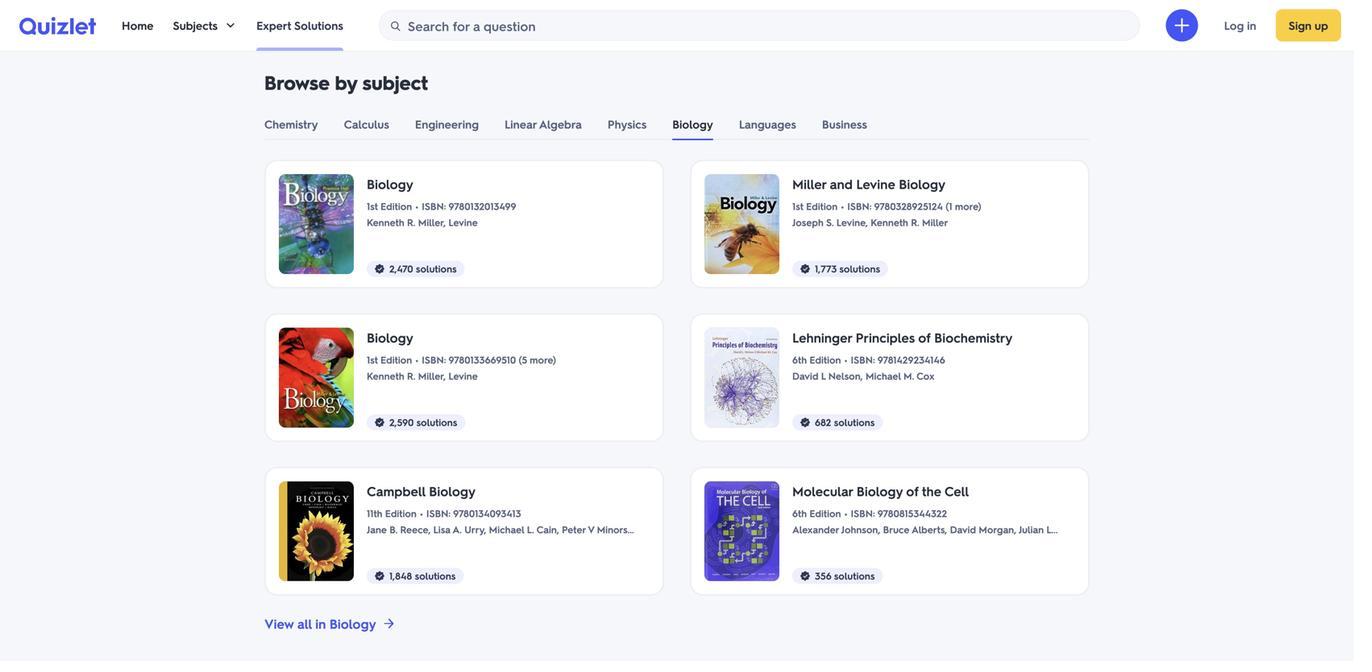 Task type: locate. For each thing, give the bounding box(es) containing it.
miller left and
[[793, 175, 827, 192]]

levine down 9780133669510
[[449, 370, 478, 382]]

miller
[[793, 175, 827, 192], [923, 216, 949, 229]]

1 quizlet image from the top
[[19, 16, 96, 35]]

biology up the 9780815344322
[[857, 483, 903, 500]]

solutions right 1,848
[[415, 570, 456, 582]]

biology 1st edition by kenneth r. miller, levine image
[[279, 174, 354, 274], [279, 328, 354, 428]]

2 biology link from the top
[[367, 328, 414, 347]]

0 horizontal spatial miller
[[793, 175, 827, 192]]

isbn: inside the miller and levine biology 1st edition • isbn: 9780328925124 (1 more) joseph s. levine, kenneth r. miller
[[848, 200, 872, 213]]

biology link
[[367, 174, 414, 194], [367, 328, 414, 347]]

walter
[[1224, 523, 1254, 536]]

9780132013499
[[449, 200, 517, 213]]

more) right (5
[[530, 354, 557, 366]]

0 vertical spatial more)
[[956, 200, 982, 213]]

kenneth down 9780328925124
[[871, 216, 909, 229]]

miller, inside biology 1st edition • isbn: 9780132013499 kenneth r. miller, levine
[[418, 216, 446, 229]]

1 vertical spatial biology link
[[367, 328, 414, 347]]

in right all
[[316, 615, 326, 632]]

1 vertical spatial levine
[[449, 216, 478, 229]]

verified stamp image for miller and levine biology 1st edition • isbn: 9780328925124 (1 more) joseph s. levine, kenneth r. miller
[[799, 263, 812, 275]]

cain,
[[537, 523, 560, 536]]

david inside lehninger principles of biochemistry 6th edition • isbn: 9781429234146 david l nelson, michael m. cox
[[793, 370, 819, 382]]

edition inside molecular biology of the cell 6th edition • isbn: 9780815344322 alexander johnson, bruce alberts, david morgan, julian lewis, keith roberts, martin raff, peter walter
[[810, 507, 842, 520]]

biology 1st edition by kenneth r. miller, levine image for biology 1st edition • isbn: 9780133669510 (5 more) kenneth r. miller, levine
[[279, 328, 354, 428]]

0 vertical spatial michael
[[866, 370, 901, 382]]

• up johnson,
[[845, 507, 848, 520]]

0 vertical spatial biology 1st edition by kenneth r. miller, levine image
[[279, 174, 354, 274]]

michael left m.
[[866, 370, 901, 382]]

2 a. from the left
[[676, 523, 685, 536]]

biology 1st edition • isbn: 9780133669510 (5 more) kenneth r. miller, levine
[[367, 329, 557, 382]]

lehninger principles of biochemistry 6th edition by david l nelson, michael m. cox image
[[705, 328, 780, 428]]

0 horizontal spatial in
[[316, 615, 326, 632]]

of for biology
[[907, 483, 919, 500]]

2 vertical spatial levine
[[449, 370, 478, 382]]

david
[[793, 370, 819, 382], [951, 523, 977, 536]]

6th up alexander
[[793, 507, 807, 520]]

more)
[[956, 200, 982, 213], [530, 354, 557, 366]]

r. down 9780328925124
[[912, 216, 920, 229]]

1 vertical spatial of
[[907, 483, 919, 500]]

1 vertical spatial 6th
[[793, 507, 807, 520]]

biology link down calculus
[[367, 174, 414, 194]]

solutions
[[416, 263, 457, 275], [840, 263, 881, 275], [417, 416, 458, 429], [834, 416, 875, 429], [415, 570, 456, 582], [835, 570, 875, 582]]

biochemistry
[[935, 329, 1013, 346]]

isbn: left the 9780132013499
[[422, 200, 446, 213]]

0 horizontal spatial more)
[[530, 354, 557, 366]]

solutions right 1,773
[[840, 263, 881, 275]]

(1
[[946, 200, 953, 213]]

of inside molecular biology of the cell 6th edition • isbn: 9780815344322 alexander johnson, bruce alberts, david morgan, julian lewis, keith roberts, martin raff, peter walter
[[907, 483, 919, 500]]

1,848
[[390, 570, 412, 582]]

kenneth
[[367, 216, 405, 229], [871, 216, 909, 229], [367, 370, 405, 382]]

chemistry tab
[[265, 108, 318, 140]]

miller,
[[418, 216, 446, 229], [418, 370, 446, 382]]

algebra
[[539, 117, 582, 131]]

languages
[[739, 117, 797, 131]]

6th inside lehninger principles of biochemistry 6th edition • isbn: 9781429234146 david l nelson, michael m. cox
[[793, 354, 807, 366]]

expert solutions
[[257, 18, 343, 33]]

• up 2,470 solutions
[[416, 200, 419, 213]]

2 biology 1st edition by kenneth r. miller, levine image from the top
[[279, 328, 354, 428]]

lehninger
[[793, 329, 853, 346]]

edition up alexander
[[810, 507, 842, 520]]

peter left v
[[562, 523, 586, 536]]

• up reece,
[[420, 507, 423, 520]]

browse
[[265, 70, 330, 95]]

calculus
[[344, 117, 389, 131]]

r. up 2,590
[[407, 370, 416, 382]]

linear
[[505, 117, 537, 131]]

1 biology link from the top
[[367, 174, 414, 194]]

biology inside "biology 1st edition • isbn: 9780133669510 (5 more) kenneth r. miller, levine"
[[367, 329, 414, 346]]

• inside biology 1st edition • isbn: 9780132013499 kenneth r. miller, levine
[[416, 200, 419, 213]]

alexander
[[793, 523, 840, 536]]

in inside button
[[1248, 18, 1257, 33]]

682 solutions
[[815, 416, 875, 429]]

joseph
[[793, 216, 824, 229]]

of for principles
[[919, 329, 931, 346]]

356 solutions
[[815, 570, 875, 582]]

solutions right "356"
[[835, 570, 875, 582]]

•
[[416, 200, 419, 213], [841, 200, 845, 213], [416, 354, 419, 366], [845, 354, 848, 366], [420, 507, 423, 520], [845, 507, 848, 520]]

kenneth inside "biology 1st edition • isbn: 9780133669510 (5 more) kenneth r. miller, levine"
[[367, 370, 405, 382]]

solutions right 682
[[834, 416, 875, 429]]

• inside campbell biology 11th edition • isbn: 9780134093413 jane b. reece, lisa a. urry, michael l. cain, peter v minorsky, steven a. wasserman
[[420, 507, 423, 520]]

0 vertical spatial miller,
[[418, 216, 446, 229]]

• up levine,
[[841, 200, 845, 213]]

• inside the miller and levine biology 1st edition • isbn: 9780328925124 (1 more) joseph s. levine, kenneth r. miller
[[841, 200, 845, 213]]

1 horizontal spatial david
[[951, 523, 977, 536]]

isbn: up lisa
[[427, 507, 451, 520]]

1 horizontal spatial miller
[[923, 216, 949, 229]]

0 vertical spatial biology link
[[367, 174, 414, 194]]

edition
[[381, 200, 412, 213], [807, 200, 838, 213], [381, 354, 412, 366], [810, 354, 842, 366], [385, 507, 417, 520], [810, 507, 842, 520]]

2 peter from the left
[[1198, 523, 1222, 536]]

r. up 2,470
[[407, 216, 416, 229]]

kenneth up 2,470
[[367, 216, 405, 229]]

tab list containing chemistry
[[252, 108, 1103, 140]]

1 vertical spatial biology 1st edition by kenneth r. miller, levine image
[[279, 328, 354, 428]]

peter right raff,
[[1198, 523, 1222, 536]]

campbell biology 11th edition by jane b. reece, lisa a. urry, michael l. cain, peter v minorsky, steven a. wasserman image
[[279, 481, 354, 582]]

2 miller, from the top
[[418, 370, 446, 382]]

physics tab
[[608, 108, 647, 140]]

• up 2,590 solutions
[[416, 354, 419, 366]]

biology 1st edition by kenneth r. miller, levine image for biology 1st edition • isbn: 9780132013499 kenneth r. miller, levine
[[279, 174, 354, 274]]

biology up lisa
[[429, 483, 476, 500]]

0 vertical spatial in
[[1248, 18, 1257, 33]]

0 horizontal spatial peter
[[562, 523, 586, 536]]

1 vertical spatial more)
[[530, 354, 557, 366]]

1 vertical spatial michael
[[489, 523, 525, 536]]

levine down the 9780132013499
[[449, 216, 478, 229]]

edition up s.
[[807, 200, 838, 213]]

0 horizontal spatial michael
[[489, 523, 525, 536]]

r. inside the miller and levine biology 1st edition • isbn: 9780328925124 (1 more) joseph s. levine, kenneth r. miller
[[912, 216, 920, 229]]

isbn: left 9780133669510
[[422, 354, 446, 366]]

6th
[[793, 354, 807, 366], [793, 507, 807, 520]]

molecular biology of the cell link
[[793, 481, 970, 501]]

1 horizontal spatial more)
[[956, 200, 982, 213]]

a. right lisa
[[453, 523, 462, 536]]

1 horizontal spatial peter
[[1198, 523, 1222, 536]]

biology right physics
[[673, 117, 714, 131]]

1 6th from the top
[[793, 354, 807, 366]]

of inside lehninger principles of biochemistry 6th edition • isbn: 9781429234146 david l nelson, michael m. cox
[[919, 329, 931, 346]]

verified stamp image left 2,590
[[373, 416, 386, 429]]

linear algebra
[[505, 117, 582, 131]]

michael left l.
[[489, 523, 525, 536]]

1 miller, from the top
[[418, 216, 446, 229]]

linear algebra tab
[[505, 108, 582, 140]]

molecular
[[793, 483, 854, 500]]

kenneth up 2,590
[[367, 370, 405, 382]]

cell
[[945, 483, 970, 500]]

verified stamp image for biology 1st edition • isbn: 9780132013499 kenneth r. miller, levine
[[373, 263, 386, 275]]

miller, up 2,470 solutions
[[418, 216, 446, 229]]

biology left arrow right icon
[[330, 615, 376, 632]]

home link
[[122, 0, 154, 51]]

michael inside lehninger principles of biochemistry 6th edition • isbn: 9781429234146 david l nelson, michael m. cox
[[866, 370, 901, 382]]

2 quizlet image from the top
[[19, 17, 96, 35]]

0 horizontal spatial david
[[793, 370, 819, 382]]

1 vertical spatial miller,
[[418, 370, 446, 382]]

tab list
[[252, 108, 1103, 140]]

campbell biology link
[[367, 481, 476, 501]]

None search field
[[379, 10, 1141, 41]]

0 vertical spatial of
[[919, 329, 931, 346]]

r.
[[407, 216, 416, 229], [912, 216, 920, 229], [407, 370, 416, 382]]

• up the nelson,
[[845, 354, 848, 366]]

2,590
[[390, 416, 414, 429]]

2,470 solutions
[[390, 263, 457, 275]]

log in
[[1225, 18, 1257, 33]]

michael
[[866, 370, 901, 382], [489, 523, 525, 536]]

david left l
[[793, 370, 819, 382]]

search image
[[389, 20, 402, 33]]

solutions right 2,470
[[416, 263, 457, 275]]

1 a. from the left
[[453, 523, 462, 536]]

verified stamp image left 682
[[799, 416, 812, 429]]

cox
[[917, 370, 935, 382]]

1 horizontal spatial in
[[1248, 18, 1257, 33]]

verified stamp image
[[373, 263, 386, 275], [799, 263, 812, 275], [373, 416, 386, 429], [799, 416, 812, 429], [373, 570, 386, 583], [799, 570, 812, 583]]

quizlet image
[[19, 16, 96, 35], [19, 17, 96, 35]]

biology link down 2,470
[[367, 328, 414, 347]]

biology down 2,470
[[367, 329, 414, 346]]

1st inside biology 1st edition • isbn: 9780132013499 kenneth r. miller, levine
[[367, 200, 378, 213]]

biology up 9780328925124
[[899, 175, 946, 192]]

miller, inside "biology 1st edition • isbn: 9780133669510 (5 more) kenneth r. miller, levine"
[[418, 370, 446, 382]]

edition up l
[[810, 354, 842, 366]]

r. inside biology 1st edition • isbn: 9780132013499 kenneth r. miller, levine
[[407, 216, 416, 229]]

6th inside molecular biology of the cell 6th edition • isbn: 9780815344322 alexander johnson, bruce alberts, david morgan, julian lewis, keith roberts, martin raff, peter walter
[[793, 507, 807, 520]]

isbn: up levine,
[[848, 200, 872, 213]]

isbn: inside molecular biology of the cell 6th edition • isbn: 9780815344322 alexander johnson, bruce alberts, david morgan, julian lewis, keith roberts, martin raff, peter walter
[[851, 507, 876, 520]]

verified stamp image left 1,848
[[373, 570, 386, 583]]

r. inside "biology 1st edition • isbn: 9780133669510 (5 more) kenneth r. miller, levine"
[[407, 370, 416, 382]]

6th down the "lehninger"
[[793, 354, 807, 366]]

minorsky,
[[597, 523, 640, 536]]

Search field
[[380, 10, 1140, 41]]

0 vertical spatial david
[[793, 370, 819, 382]]

edition inside the miller and levine biology 1st edition • isbn: 9780328925124 (1 more) joseph s. levine, kenneth r. miller
[[807, 200, 838, 213]]

miller, up 2,590 solutions
[[418, 370, 446, 382]]

isbn: inside lehninger principles of biochemistry 6th edition • isbn: 9781429234146 david l nelson, michael m. cox
[[851, 354, 876, 366]]

biology link for biology 1st edition • isbn: 9780132013499 kenneth r. miller, levine
[[367, 174, 414, 194]]

solutions right 2,590
[[417, 416, 458, 429]]

isbn: up johnson,
[[851, 507, 876, 520]]

2,470
[[390, 263, 413, 275]]

of left the
[[907, 483, 919, 500]]

1,773
[[815, 263, 837, 275]]

a.
[[453, 523, 462, 536], [676, 523, 685, 536]]

1 biology 1st edition by kenneth r. miller, levine image from the top
[[279, 174, 354, 274]]

lisa
[[434, 523, 451, 536]]

2 6th from the top
[[793, 507, 807, 520]]

l
[[822, 370, 826, 382]]

in right log
[[1248, 18, 1257, 33]]

campbell biology 11th edition • isbn: 9780134093413 jane b. reece, lisa a. urry, michael l. cain, peter v minorsky, steven a. wasserman
[[367, 483, 739, 536]]

1 horizontal spatial a.
[[676, 523, 685, 536]]

miller down (1
[[923, 216, 949, 229]]

and
[[830, 175, 853, 192]]

edition up 2,470
[[381, 200, 412, 213]]

1st
[[367, 200, 378, 213], [793, 200, 804, 213], [367, 354, 378, 366]]

more) right (1
[[956, 200, 982, 213]]

view all in biology link
[[265, 614, 396, 634]]

1 vertical spatial david
[[951, 523, 977, 536]]

biology down calculus
[[367, 175, 414, 192]]

0 vertical spatial levine
[[857, 175, 896, 192]]

verified stamp image left 1,773
[[799, 263, 812, 275]]

verified stamp image left 2,470
[[373, 263, 386, 275]]

of up "9781429234146"
[[919, 329, 931, 346]]

levine inside "biology 1st edition • isbn: 9780133669510 (5 more) kenneth r. miller, levine"
[[449, 370, 478, 382]]

nelson,
[[829, 370, 864, 382]]

1 horizontal spatial michael
[[866, 370, 901, 382]]

of
[[919, 329, 931, 346], [907, 483, 919, 500]]

engineering tab
[[415, 108, 479, 140]]

1st inside "biology 1st edition • isbn: 9780133669510 (5 more) kenneth r. miller, levine"
[[367, 354, 378, 366]]

verified stamp image left "356"
[[799, 570, 812, 583]]

business tab
[[823, 108, 868, 140]]

isbn: up the nelson,
[[851, 354, 876, 366]]

biology inside campbell biology 11th edition • isbn: 9780134093413 jane b. reece, lisa a. urry, michael l. cain, peter v minorsky, steven a. wasserman
[[429, 483, 476, 500]]

a. right steven
[[676, 523, 685, 536]]

edition up 2,590
[[381, 354, 412, 366]]

david right alberts,
[[951, 523, 977, 536]]

edition up 'b.'
[[385, 507, 417, 520]]

0 vertical spatial 6th
[[793, 354, 807, 366]]

isbn: inside biology 1st edition • isbn: 9780132013499 kenneth r. miller, levine
[[422, 200, 446, 213]]

1 peter from the left
[[562, 523, 586, 536]]

0 horizontal spatial a.
[[453, 523, 462, 536]]

subjects
[[173, 18, 218, 33]]

11th
[[367, 507, 383, 520]]

levine right and
[[857, 175, 896, 192]]

biology
[[673, 117, 714, 131], [367, 175, 414, 192], [899, 175, 946, 192], [367, 329, 414, 346], [429, 483, 476, 500], [857, 483, 903, 500], [330, 615, 376, 632]]



Task type: vqa. For each thing, say whether or not it's contained in the screenshot.
PHYSICS tab
yes



Task type: describe. For each thing, give the bounding box(es) containing it.
solutions for molecular biology of the cell 6th edition • isbn: 9780815344322 alexander johnson, bruce alberts, david morgan, julian lewis, keith roberts, martin raff, peter walter
[[835, 570, 875, 582]]

engineering
[[415, 117, 479, 131]]

michael inside campbell biology 11th edition • isbn: 9780134093413 jane b. reece, lisa a. urry, michael l. cain, peter v minorsky, steven a. wasserman
[[489, 523, 525, 536]]

alberts,
[[912, 523, 948, 536]]

levine inside the miller and levine biology 1st edition • isbn: 9780328925124 (1 more) joseph s. levine, kenneth r. miller
[[857, 175, 896, 192]]

682
[[815, 416, 832, 429]]

sign
[[1289, 18, 1312, 33]]

martin
[[1143, 523, 1172, 536]]

johnson,
[[842, 523, 881, 536]]

9780815344322
[[878, 507, 948, 520]]

molecular biology of the cell 6th edition • isbn: 9780815344322 alexander johnson, bruce alberts, david morgan, julian lewis, keith roberts, martin raff, peter walter
[[793, 483, 1254, 536]]

david inside molecular biology of the cell 6th edition • isbn: 9780815344322 alexander johnson, bruce alberts, david morgan, julian lewis, keith roberts, martin raff, peter walter
[[951, 523, 977, 536]]

biology link for biology 1st edition • isbn: 9780133669510 (5 more) kenneth r. miller, levine
[[367, 328, 414, 347]]

• inside "biology 1st edition • isbn: 9780133669510 (5 more) kenneth r. miller, levine"
[[416, 354, 419, 366]]

• inside molecular biology of the cell 6th edition • isbn: 9780815344322 alexander johnson, bruce alberts, david morgan, julian lewis, keith roberts, martin raff, peter walter
[[845, 507, 848, 520]]

molecular biology of the cell 6th edition by alexander johnson, bruce alberts, david morgan, julian lewis, keith roberts, martin raff, peter walter image
[[705, 481, 780, 582]]

the
[[923, 483, 942, 500]]

Search text field
[[408, 10, 1136, 41]]

1 vertical spatial in
[[316, 615, 326, 632]]

solutions for biology 1st edition • isbn: 9780133669510 (5 more) kenneth r. miller, levine
[[417, 416, 458, 429]]

sign up button
[[1277, 9, 1342, 42]]

s.
[[827, 216, 834, 229]]

2,590 solutions
[[390, 416, 458, 429]]

reece,
[[400, 523, 431, 536]]

expert solutions link
[[257, 0, 343, 51]]

9780328925124
[[875, 200, 944, 213]]

lehninger principles of biochemistry 6th edition • isbn: 9781429234146 david l nelson, michael m. cox
[[793, 329, 1013, 382]]

browse by subject
[[265, 70, 428, 95]]

solutions for miller and levine biology 1st edition • isbn: 9780328925124 (1 more) joseph s. levine, kenneth r. miller
[[840, 263, 881, 275]]

lewis,
[[1047, 523, 1074, 536]]

expert
[[257, 18, 291, 33]]

view
[[265, 615, 294, 632]]

log in button
[[1212, 9, 1270, 42]]

kenneth inside biology 1st edition • isbn: 9780132013499 kenneth r. miller, levine
[[367, 216, 405, 229]]

biology inside biology 1st edition • isbn: 9780132013499 kenneth r. miller, levine
[[367, 175, 414, 192]]

edition inside "biology 1st edition • isbn: 9780133669510 (5 more) kenneth r. miller, levine"
[[381, 354, 412, 366]]

julian
[[1019, 523, 1045, 536]]

more) inside the miller and levine biology 1st edition • isbn: 9780328925124 (1 more) joseph s. levine, kenneth r. miller
[[956, 200, 982, 213]]

physics
[[608, 117, 647, 131]]

1st for biology 1st edition • isbn: 9780133669510 (5 more) kenneth r. miller, levine
[[367, 354, 378, 366]]

1,773 solutions
[[815, 263, 881, 275]]

business
[[823, 117, 868, 131]]

verified stamp image for molecular biology of the cell 6th edition • isbn: 9780815344322 alexander johnson, bruce alberts, david morgan, julian lewis, keith roberts, martin raff, peter walter
[[799, 570, 812, 583]]

1 vertical spatial miller
[[923, 216, 949, 229]]

caret down image
[[224, 19, 237, 32]]

view all in biology
[[265, 615, 376, 632]]

create image
[[1173, 16, 1193, 35]]

levine,
[[837, 216, 869, 229]]

b.
[[390, 523, 398, 536]]

biology tab
[[673, 108, 714, 140]]

log
[[1225, 18, 1245, 33]]

9781429234146
[[878, 354, 946, 366]]

solutions for campbell biology 11th edition • isbn: 9780134093413 jane b. reece, lisa a. urry, michael l. cain, peter v minorsky, steven a. wasserman
[[415, 570, 456, 582]]

9780134093413
[[453, 507, 522, 520]]

subject
[[363, 70, 428, 95]]

verified stamp image for lehninger principles of biochemistry 6th edition • isbn: 9781429234146 david l nelson, michael m. cox
[[799, 416, 812, 429]]

miller and levine biology 1st edition by joseph s. levine, kenneth r. miller image
[[705, 174, 780, 274]]

miller and levine biology 1st edition • isbn: 9780328925124 (1 more) joseph s. levine, kenneth r. miller
[[793, 175, 982, 229]]

biology inside tab list
[[673, 117, 714, 131]]

more) inside "biology 1st edition • isbn: 9780133669510 (5 more) kenneth r. miller, levine"
[[530, 354, 557, 366]]

peter inside molecular biology of the cell 6th edition • isbn: 9780815344322 alexander johnson, bruce alberts, david morgan, julian lewis, keith roberts, martin raff, peter walter
[[1198, 523, 1222, 536]]

isbn: inside campbell biology 11th edition • isbn: 9780134093413 jane b. reece, lisa a. urry, michael l. cain, peter v minorsky, steven a. wasserman
[[427, 507, 451, 520]]

sign up
[[1289, 18, 1329, 33]]

biology inside the miller and levine biology 1st edition • isbn: 9780328925124 (1 more) joseph s. levine, kenneth r. miller
[[899, 175, 946, 192]]

languages tab
[[739, 108, 797, 140]]

isbn: inside "biology 1st edition • isbn: 9780133669510 (5 more) kenneth r. miller, levine"
[[422, 354, 446, 366]]

solutions
[[294, 18, 343, 33]]

by
[[335, 70, 357, 95]]

1st inside the miller and levine biology 1st edition • isbn: 9780328925124 (1 more) joseph s. levine, kenneth r. miller
[[793, 200, 804, 213]]

kenneth inside the miller and levine biology 1st edition • isbn: 9780328925124 (1 more) joseph s. levine, kenneth r. miller
[[871, 216, 909, 229]]

9780133669510
[[449, 354, 516, 366]]

wasserman
[[687, 523, 739, 536]]

keith
[[1077, 523, 1100, 536]]

biology inside molecular biology of the cell 6th edition • isbn: 9780815344322 alexander johnson, bruce alberts, david morgan, julian lewis, keith roberts, martin raff, peter walter
[[857, 483, 903, 500]]

l.
[[527, 523, 534, 536]]

principles
[[856, 329, 915, 346]]

edition inside lehninger principles of biochemistry 6th edition • isbn: 9781429234146 david l nelson, michael m. cox
[[810, 354, 842, 366]]

urry,
[[465, 523, 487, 536]]

edition inside campbell biology 11th edition • isbn: 9780134093413 jane b. reece, lisa a. urry, michael l. cain, peter v minorsky, steven a. wasserman
[[385, 507, 417, 520]]

m.
[[904, 370, 915, 382]]

chemistry
[[265, 117, 318, 131]]

0 vertical spatial miller
[[793, 175, 827, 192]]

biology 1st edition • isbn: 9780132013499 kenneth r. miller, levine
[[367, 175, 517, 229]]

miller and levine biology link
[[793, 174, 946, 194]]

lehninger principles of biochemistry link
[[793, 328, 1013, 347]]

all
[[297, 615, 312, 632]]

morgan,
[[979, 523, 1017, 536]]

jane
[[367, 523, 387, 536]]

home
[[122, 18, 154, 33]]

1,848 solutions
[[390, 570, 456, 582]]

peter inside campbell biology 11th edition • isbn: 9780134093413 jane b. reece, lisa a. urry, michael l. cain, peter v minorsky, steven a. wasserman
[[562, 523, 586, 536]]

levine inside biology 1st edition • isbn: 9780132013499 kenneth r. miller, levine
[[449, 216, 478, 229]]

up
[[1316, 18, 1329, 33]]

roberts,
[[1103, 523, 1141, 536]]

bruce
[[884, 523, 910, 536]]

verified stamp image for biology 1st edition • isbn: 9780133669510 (5 more) kenneth r. miller, levine
[[373, 416, 386, 429]]

solutions for biology 1st edition • isbn: 9780132013499 kenneth r. miller, levine
[[416, 263, 457, 275]]

solutions for lehninger principles of biochemistry 6th edition • isbn: 9781429234146 david l nelson, michael m. cox
[[834, 416, 875, 429]]

(5
[[519, 354, 527, 366]]

edition inside biology 1st edition • isbn: 9780132013499 kenneth r. miller, levine
[[381, 200, 412, 213]]

verified stamp image for campbell biology 11th edition • isbn: 9780134093413 jane b. reece, lisa a. urry, michael l. cain, peter v minorsky, steven a. wasserman
[[373, 570, 386, 583]]

campbell
[[367, 483, 426, 500]]

v
[[588, 523, 595, 536]]

steven
[[643, 523, 674, 536]]

1st for biology 1st edition • isbn: 9780132013499 kenneth r. miller, levine
[[367, 200, 378, 213]]

• inside lehninger principles of biochemistry 6th edition • isbn: 9781429234146 david l nelson, michael m. cox
[[845, 354, 848, 366]]

raff,
[[1175, 523, 1195, 536]]

subjects button
[[173, 0, 237, 51]]

calculus tab
[[344, 108, 389, 140]]

356
[[815, 570, 832, 582]]

arrow right image
[[383, 617, 396, 630]]



